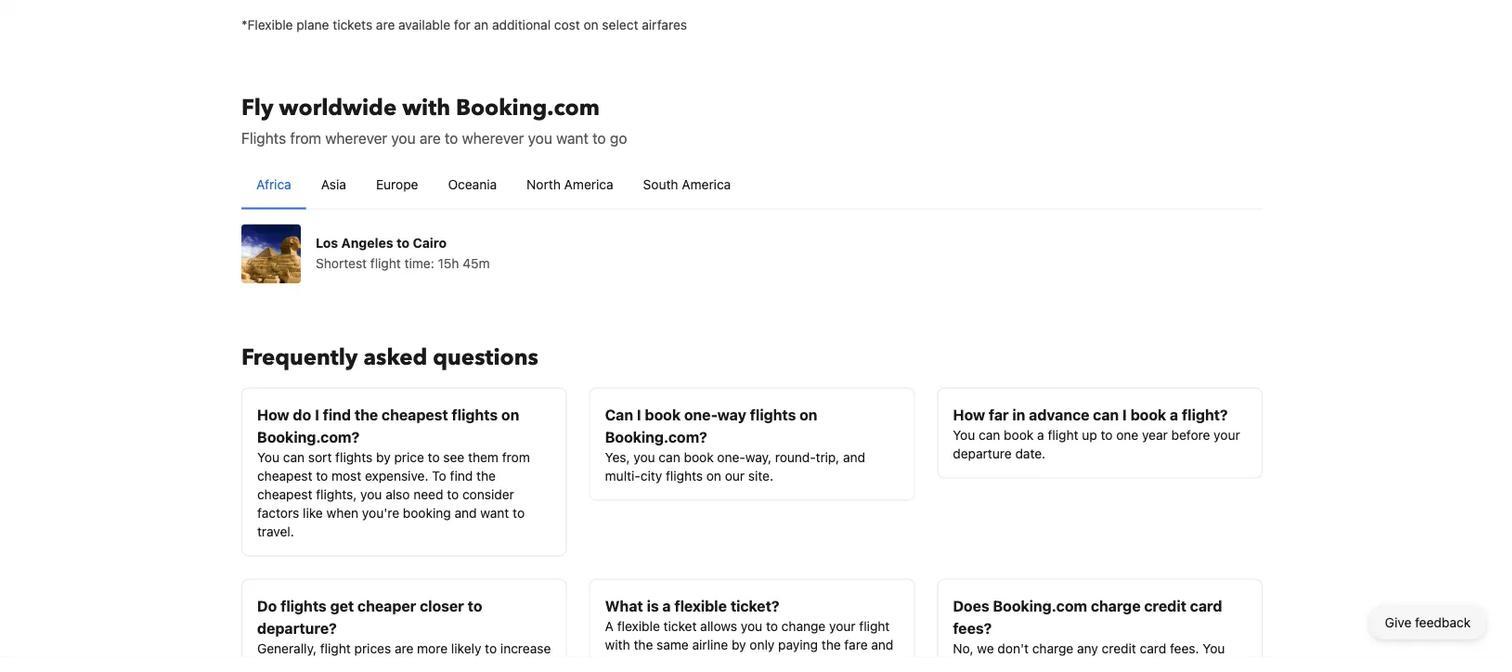 Task type: locate. For each thing, give the bounding box(es) containing it.
0 horizontal spatial you
[[257, 450, 279, 465]]

allows
[[700, 619, 737, 634]]

up
[[1082, 428, 1097, 443]]

0 vertical spatial want
[[556, 130, 589, 147]]

1 how from the left
[[257, 406, 289, 424]]

credit up the fees. on the bottom right of the page
[[1144, 598, 1187, 615]]

want down consider
[[480, 506, 509, 521]]

1 horizontal spatial charge
[[1091, 598, 1141, 615]]

booking.com? inside how do i find the cheapest flights on booking.com? you can sort flights by price to see them from cheapest to most expensive. to find the cheapest flights, you also need to consider factors like when you're booking and want to travel.
[[257, 429, 359, 446]]

your up fare
[[829, 619, 856, 634]]

give feedback button
[[1370, 606, 1486, 640]]

to
[[445, 130, 458, 147], [593, 130, 606, 147], [396, 235, 410, 251], [1101, 428, 1113, 443], [428, 450, 440, 465], [316, 468, 328, 484], [447, 487, 459, 502], [513, 506, 525, 521], [468, 598, 482, 615], [766, 619, 778, 634], [485, 641, 497, 656]]

to left go
[[593, 130, 606, 147]]

from right flights
[[290, 130, 321, 147]]

1 horizontal spatial want
[[556, 130, 589, 147]]

you up departure
[[953, 428, 975, 443]]

frequently
[[241, 343, 358, 374]]

i inside how far in advance can i book a flight? you can book a flight up to one year before your departure date.
[[1123, 406, 1127, 424]]

the up difference.
[[634, 637, 653, 653]]

1 horizontal spatial flexible
[[674, 598, 727, 615]]

and inside how do i find the cheapest flights on booking.com? you can sort flights by price to see them from cheapest to most expensive. to find the cheapest flights, you also need to consider factors like when you're booking and want to travel.
[[455, 506, 477, 521]]

0 vertical spatial with
[[402, 93, 450, 124]]

fare
[[844, 637, 868, 653]]

same
[[657, 637, 689, 653]]

2 vertical spatial are
[[395, 641, 414, 656]]

0 horizontal spatial by
[[376, 450, 391, 465]]

do flights get cheaper closer to departure? generally, flight prices are more likely to increase
[[257, 598, 551, 658]]

0 vertical spatial find
[[323, 406, 351, 424]]

america inside button
[[564, 177, 613, 192]]

2 horizontal spatial i
[[1123, 406, 1127, 424]]

tickets
[[333, 17, 372, 32]]

credit right 'any'
[[1102, 641, 1136, 656]]

0 horizontal spatial wherever
[[325, 130, 387, 147]]

0 vertical spatial your
[[1214, 428, 1240, 443]]

booking.com
[[456, 93, 600, 124], [993, 598, 1087, 615]]

time:
[[404, 256, 434, 271]]

1 horizontal spatial a
[[1037, 428, 1044, 443]]

flights inside do flights get cheaper closer to departure? generally, flight prices are more likely to increase
[[280, 598, 327, 615]]

you inside how far in advance can i book a flight? you can book a flight up to one year before your departure date.
[[953, 428, 975, 443]]

can inside "what is a flexible ticket? a flexible ticket allows you to change your flight with the same airline by only paying the fare and tax difference. it can only be used for o"
[[706, 656, 728, 658]]

0 vertical spatial from
[[290, 130, 321, 147]]

1 wherever from the left
[[325, 130, 387, 147]]

flight inside do flights get cheaper closer to departure? generally, flight prices are more likely to increase
[[320, 641, 351, 656]]

america inside "button"
[[682, 177, 731, 192]]

0 vertical spatial only
[[750, 637, 775, 653]]

by up expensive.
[[376, 450, 391, 465]]

you for how far in advance can i book a flight?
[[953, 428, 975, 443]]

you up you're
[[360, 487, 382, 502]]

like
[[303, 506, 323, 521]]

can inside how do i find the cheapest flights on booking.com? you can sort flights by price to see them from cheapest to most expensive. to find the cheapest flights, you also need to consider factors like when you're booking and want to travel.
[[283, 450, 305, 465]]

0 vertical spatial credit
[[1144, 598, 1187, 615]]

2 horizontal spatial you
[[1203, 641, 1225, 656]]

0 horizontal spatial want
[[480, 506, 509, 521]]

charge
[[1091, 598, 1141, 615], [1032, 641, 1074, 656]]

1 horizontal spatial with
[[605, 637, 630, 653]]

you inside how do i find the cheapest flights on booking.com? you can sort flights by price to see them from cheapest to most expensive. to find the cheapest flights, you also need to consider factors like when you're booking and want to travel.
[[360, 487, 382, 502]]

by inside how do i find the cheapest flights on booking.com? you can sort flights by price to see them from cheapest to most expensive. to find the cheapest flights, you also need to consider factors like when you're booking and want to travel.
[[376, 450, 391, 465]]

only up be
[[750, 637, 775, 653]]

1 vertical spatial by
[[732, 637, 746, 653]]

booking.com up north
[[456, 93, 600, 124]]

most
[[331, 468, 361, 484]]

the left fare
[[822, 637, 841, 653]]

one
[[1116, 428, 1139, 443]]

card
[[1190, 598, 1222, 615], [1140, 641, 1167, 656]]

fly worldwide with booking.com flights from wherever you are to wherever you want to go
[[241, 93, 627, 147]]

flexible down is
[[617, 619, 660, 634]]

cairo
[[413, 235, 447, 251]]

1 horizontal spatial and
[[843, 450, 865, 465]]

cheapest
[[382, 406, 448, 424], [257, 468, 312, 484], [257, 487, 312, 502]]

sort
[[308, 450, 332, 465]]

to down ticket? on the bottom of the page
[[766, 619, 778, 634]]

an
[[474, 17, 489, 32]]

1 vertical spatial are
[[420, 130, 441, 147]]

2 horizontal spatial and
[[871, 637, 894, 653]]

find down see
[[450, 468, 473, 484]]

are up europe 'button' at left
[[420, 130, 441, 147]]

book right can
[[645, 406, 681, 424]]

you down ticket? on the bottom of the page
[[741, 619, 762, 634]]

0 horizontal spatial and
[[455, 506, 477, 521]]

for down paying in the right of the page
[[812, 656, 828, 658]]

flight left prices
[[320, 641, 351, 656]]

oceania
[[448, 177, 497, 192]]

0 vertical spatial charge
[[1091, 598, 1141, 615]]

your
[[1214, 428, 1240, 443], [829, 619, 856, 634]]

1 booking.com? from the left
[[257, 429, 359, 446]]

1 horizontal spatial wherever
[[462, 130, 524, 147]]

you right the fees. on the bottom right of the page
[[1203, 641, 1225, 656]]

flight down advance
[[1048, 428, 1078, 443]]

1 horizontal spatial you
[[953, 428, 975, 443]]

change
[[782, 619, 826, 634]]

1 horizontal spatial i
[[637, 406, 641, 424]]

america right south
[[682, 177, 731, 192]]

can
[[1093, 406, 1119, 424], [979, 428, 1000, 443], [283, 450, 305, 465], [659, 450, 680, 465], [706, 656, 728, 658]]

0 vertical spatial booking.com
[[456, 93, 600, 124]]

1 vertical spatial and
[[455, 506, 477, 521]]

don't
[[998, 641, 1029, 656]]

by down allows
[[732, 637, 746, 653]]

i right 'do'
[[315, 406, 319, 424]]

north america button
[[512, 161, 628, 209]]

are right tickets
[[376, 17, 395, 32]]

on up round-
[[800, 406, 818, 424]]

how left 'do'
[[257, 406, 289, 424]]

0 vertical spatial for
[[454, 17, 471, 32]]

from right them
[[502, 450, 530, 465]]

wherever down the worldwide on the left
[[325, 130, 387, 147]]

2 vertical spatial a
[[662, 598, 671, 615]]

1 i from the left
[[315, 406, 319, 424]]

need
[[413, 487, 443, 502]]

you left sort
[[257, 450, 279, 465]]

1 vertical spatial your
[[829, 619, 856, 634]]

ticket?
[[731, 598, 779, 615]]

0 horizontal spatial with
[[402, 93, 450, 124]]

what
[[605, 598, 643, 615]]

with up europe at the left top of the page
[[402, 93, 450, 124]]

0 horizontal spatial card
[[1140, 641, 1167, 656]]

by inside "what is a flexible ticket? a flexible ticket allows you to change your flight with the same airline by only paying the fare and tax difference. it can only be used for o"
[[732, 637, 746, 653]]

tab list
[[241, 161, 1263, 211]]

to
[[432, 468, 446, 484]]

book left way,
[[684, 450, 714, 465]]

1 vertical spatial with
[[605, 637, 630, 653]]

booking.com?
[[257, 429, 359, 446], [605, 429, 707, 446]]

departure?
[[257, 620, 337, 637]]

to up time: in the left top of the page
[[396, 235, 410, 251]]

2 horizontal spatial a
[[1170, 406, 1178, 424]]

wherever up oceania
[[462, 130, 524, 147]]

charge left 'any'
[[1032, 641, 1074, 656]]

2 how from the left
[[953, 406, 985, 424]]

1 vertical spatial you
[[257, 450, 279, 465]]

i up one
[[1123, 406, 1127, 424]]

closer
[[420, 598, 464, 615]]

0 vertical spatial cheapest
[[382, 406, 448, 424]]

2 booking.com? from the left
[[605, 429, 707, 446]]

1 vertical spatial for
[[812, 656, 828, 658]]

tab list containing africa
[[241, 161, 1263, 211]]

1 vertical spatial from
[[502, 450, 530, 465]]

0 vertical spatial you
[[953, 428, 975, 443]]

0 horizontal spatial credit
[[1102, 641, 1136, 656]]

yes,
[[605, 450, 630, 465]]

flight up fare
[[859, 619, 890, 634]]

a up date.
[[1037, 428, 1044, 443]]

a inside "what is a flexible ticket? a flexible ticket allows you to change your flight with the same airline by only paying the fare and tax difference. it can only be used for o"
[[662, 598, 671, 615]]

are left more
[[395, 641, 414, 656]]

2 america from the left
[[682, 177, 731, 192]]

to down sort
[[316, 468, 328, 484]]

flights
[[452, 406, 498, 424], [750, 406, 796, 424], [335, 450, 373, 465], [666, 468, 703, 484], [280, 598, 327, 615]]

0 horizontal spatial i
[[315, 406, 319, 424]]

*flexible
[[241, 17, 293, 32]]

booking.com? down 'do'
[[257, 429, 359, 446]]

1 horizontal spatial credit
[[1144, 598, 1187, 615]]

flight down angeles
[[370, 256, 401, 271]]

the
[[355, 406, 378, 424], [476, 468, 496, 484], [634, 637, 653, 653], [822, 637, 841, 653]]

flexible
[[674, 598, 727, 615], [617, 619, 660, 634]]

your inside how far in advance can i book a flight? you can book a flight up to one year before your departure date.
[[1214, 428, 1240, 443]]

flight inside how far in advance can i book a flight? you can book a flight up to one year before your departure date.
[[1048, 428, 1078, 443]]

you
[[391, 130, 416, 147], [528, 130, 552, 147], [634, 450, 655, 465], [360, 487, 382, 502], [741, 619, 762, 634]]

can
[[605, 406, 633, 424]]

0 horizontal spatial from
[[290, 130, 321, 147]]

any
[[1077, 641, 1098, 656]]

1 horizontal spatial how
[[953, 406, 985, 424]]

0 horizontal spatial a
[[662, 598, 671, 615]]

europe button
[[361, 161, 433, 209]]

flight
[[370, 256, 401, 271], [1048, 428, 1078, 443], [859, 619, 890, 634], [320, 641, 351, 656]]

america right north
[[564, 177, 613, 192]]

can for a
[[979, 428, 1000, 443]]

1 america from the left
[[564, 177, 613, 192]]

booking.com? inside can i book one-way flights on booking.com? yes, you can book one-way, round-trip, and multi-city flights on our site.
[[605, 429, 707, 446]]

you up north
[[528, 130, 552, 147]]

1 horizontal spatial america
[[682, 177, 731, 192]]

to right up
[[1101, 428, 1113, 443]]

you up europe at the left top of the page
[[391, 130, 416, 147]]

are inside the fly worldwide with booking.com flights from wherever you are to wherever you want to go
[[420, 130, 441, 147]]

on inside how do i find the cheapest flights on booking.com? you can sort flights by price to see them from cheapest to most expensive. to find the cheapest flights, you also need to consider factors like when you're booking and want to travel.
[[501, 406, 519, 424]]

flight?
[[1182, 406, 1228, 424]]

i right can
[[637, 406, 641, 424]]

can up city
[[659, 450, 680, 465]]

how inside how far in advance can i book a flight? you can book a flight up to one year before your departure date.
[[953, 406, 985, 424]]

1 vertical spatial card
[[1140, 641, 1167, 656]]

1 horizontal spatial booking.com
[[993, 598, 1087, 615]]

to up oceania
[[445, 130, 458, 147]]

charge up 'any'
[[1091, 598, 1141, 615]]

want inside the fly worldwide with booking.com flights from wherever you are to wherever you want to go
[[556, 130, 589, 147]]

1 horizontal spatial find
[[450, 468, 473, 484]]

for left an
[[454, 17, 471, 32]]

on down questions
[[501, 406, 519, 424]]

0 vertical spatial and
[[843, 450, 865, 465]]

0 horizontal spatial america
[[564, 177, 613, 192]]

africa button
[[241, 161, 306, 209]]

asia
[[321, 177, 346, 192]]

want left go
[[556, 130, 589, 147]]

and right trip,
[[843, 450, 865, 465]]

1 vertical spatial flexible
[[617, 619, 660, 634]]

our
[[725, 468, 745, 484]]

flights up departure?
[[280, 598, 327, 615]]

with up tax
[[605, 637, 630, 653]]

fly
[[241, 93, 274, 124]]

for
[[454, 17, 471, 32], [812, 656, 828, 658]]

can up departure
[[979, 428, 1000, 443]]

far
[[989, 406, 1009, 424]]

how left far
[[953, 406, 985, 424]]

1 vertical spatial want
[[480, 506, 509, 521]]

0 horizontal spatial booking.com
[[456, 93, 600, 124]]

and right fare
[[871, 637, 894, 653]]

1 vertical spatial booking.com
[[993, 598, 1087, 615]]

only left be
[[732, 656, 757, 658]]

1 horizontal spatial by
[[732, 637, 746, 653]]

1 horizontal spatial card
[[1190, 598, 1222, 615]]

1 vertical spatial only
[[732, 656, 757, 658]]

more
[[417, 641, 448, 656]]

flight inside los angeles to cairo shortest flight time: 15h 45m
[[370, 256, 401, 271]]

in
[[1012, 406, 1025, 424]]

a up before
[[1170, 406, 1178, 424]]

3 i from the left
[[1123, 406, 1127, 424]]

consider
[[462, 487, 514, 502]]

booking.com up don't at the bottom right of the page
[[993, 598, 1087, 615]]

1 vertical spatial one-
[[717, 450, 745, 465]]

1 horizontal spatial for
[[812, 656, 828, 658]]

i inside can i book one-way flights on booking.com? yes, you can book one-way, round-trip, and multi-city flights on our site.
[[637, 406, 641, 424]]

used
[[779, 656, 808, 658]]

round-
[[775, 450, 816, 465]]

card left the fees. on the bottom right of the page
[[1140, 641, 1167, 656]]

how inside how do i find the cheapest flights on booking.com? you can sort flights by price to see them from cheapest to most expensive. to find the cheapest flights, you also need to consider factors like when you're booking and want to travel.
[[257, 406, 289, 424]]

on
[[584, 17, 599, 32], [501, 406, 519, 424], [800, 406, 818, 424], [706, 468, 721, 484]]

2 vertical spatial you
[[1203, 641, 1225, 656]]

a right is
[[662, 598, 671, 615]]

2 i from the left
[[637, 406, 641, 424]]

1 horizontal spatial your
[[1214, 428, 1240, 443]]

flexible up allows
[[674, 598, 727, 615]]

you inside how do i find the cheapest flights on booking.com? you can sort flights by price to see them from cheapest to most expensive. to find the cheapest flights, you also need to consider factors like when you're booking and want to travel.
[[257, 450, 279, 465]]

how
[[257, 406, 289, 424], [953, 406, 985, 424]]

you up city
[[634, 450, 655, 465]]

i
[[315, 406, 319, 424], [637, 406, 641, 424], [1123, 406, 1127, 424]]

your down flight?
[[1214, 428, 1240, 443]]

0 vertical spatial flexible
[[674, 598, 727, 615]]

cheaper
[[357, 598, 416, 615]]

0 horizontal spatial how
[[257, 406, 289, 424]]

and inside can i book one-way flights on booking.com? yes, you can book one-way, round-trip, and multi-city flights on our site.
[[843, 450, 865, 465]]

can down the airline
[[706, 656, 728, 658]]

0 vertical spatial are
[[376, 17, 395, 32]]

booking.com? up city
[[605, 429, 707, 446]]

1 horizontal spatial from
[[502, 450, 530, 465]]

0 horizontal spatial booking.com?
[[257, 429, 359, 446]]

increase
[[500, 641, 551, 656]]

go
[[610, 130, 627, 147]]

cost
[[554, 17, 580, 32]]

card up the fees. on the bottom right of the page
[[1190, 598, 1222, 615]]

0 horizontal spatial flexible
[[617, 619, 660, 634]]

a
[[1170, 406, 1178, 424], [1037, 428, 1044, 443], [662, 598, 671, 615]]

book
[[645, 406, 681, 424], [1131, 406, 1166, 424], [1004, 428, 1034, 443], [684, 450, 714, 465]]

america
[[564, 177, 613, 192], [682, 177, 731, 192]]

can left sort
[[283, 450, 305, 465]]

find
[[323, 406, 351, 424], [450, 468, 473, 484]]

and down consider
[[455, 506, 477, 521]]

2 vertical spatial and
[[871, 637, 894, 653]]

1 vertical spatial charge
[[1032, 641, 1074, 656]]

0 horizontal spatial your
[[829, 619, 856, 634]]

find right 'do'
[[323, 406, 351, 424]]

1 horizontal spatial booking.com?
[[605, 429, 707, 446]]

0 vertical spatial by
[[376, 450, 391, 465]]

0 vertical spatial a
[[1170, 406, 1178, 424]]

are
[[376, 17, 395, 32], [420, 130, 441, 147], [395, 641, 414, 656]]

can inside can i book one-way flights on booking.com? yes, you can book one-way, round-trip, and multi-city flights on our site.
[[659, 450, 680, 465]]



Task type: describe. For each thing, give the bounding box(es) containing it.
generally,
[[257, 641, 317, 656]]

angeles
[[341, 235, 393, 251]]

2 wherever from the left
[[462, 130, 524, 147]]

asia button
[[306, 161, 361, 209]]

flights up most
[[335, 450, 373, 465]]

flights
[[241, 130, 286, 147]]

plane
[[296, 17, 329, 32]]

and inside "what is a flexible ticket? a flexible ticket allows you to change your flight with the same airline by only paying the fare and tax difference. it can only be used for o"
[[871, 637, 894, 653]]

departure
[[953, 446, 1012, 461]]

1 vertical spatial cheapest
[[257, 468, 312, 484]]

to up "to"
[[428, 450, 440, 465]]

way
[[717, 406, 746, 424]]

additional
[[492, 17, 551, 32]]

book up year
[[1131, 406, 1166, 424]]

the down frequently asked questions
[[355, 406, 378, 424]]

select
[[602, 17, 638, 32]]

from inside the fly worldwide with booking.com flights from wherever you are to wherever you want to go
[[290, 130, 321, 147]]

do
[[293, 406, 311, 424]]

does booking.com charge credit card fees? no, we don't charge any credit card fees. you
[[953, 598, 1240, 658]]

worldwide
[[279, 93, 397, 124]]

0 vertical spatial one-
[[684, 406, 717, 424]]

booking.com inside 'does booking.com charge credit card fees? no, we don't charge any credit card fees. you'
[[993, 598, 1087, 615]]

for inside "what is a flexible ticket? a flexible ticket allows you to change your flight with the same airline by only paying the fare and tax difference. it can only be used for o"
[[812, 656, 828, 658]]

prices
[[354, 641, 391, 656]]

get
[[330, 598, 354, 615]]

0 horizontal spatial charge
[[1032, 641, 1074, 656]]

give feedback
[[1385, 615, 1471, 630]]

how for how do i find the cheapest flights on booking.com?
[[257, 406, 289, 424]]

15h
[[438, 256, 459, 271]]

you inside can i book one-way flights on booking.com? yes, you can book one-way, round-trip, and multi-city flights on our site.
[[634, 450, 655, 465]]

from inside how do i find the cheapest flights on booking.com? you can sort flights by price to see them from cheapest to most expensive. to find the cheapest flights, you also need to consider factors like when you're booking and want to travel.
[[502, 450, 530, 465]]

does
[[953, 598, 989, 615]]

the up consider
[[476, 468, 496, 484]]

city
[[641, 468, 662, 484]]

feedback
[[1415, 615, 1471, 630]]

book down in
[[1004, 428, 1034, 443]]

be
[[760, 656, 775, 658]]

north america
[[527, 177, 613, 192]]

with inside "what is a flexible ticket? a flexible ticket allows you to change your flight with the same airline by only paying the fare and tax difference. it can only be used for o"
[[605, 637, 630, 653]]

to down consider
[[513, 506, 525, 521]]

45m
[[463, 256, 490, 271]]

difference.
[[627, 656, 691, 658]]

expensive.
[[365, 468, 429, 484]]

advance
[[1029, 406, 1090, 424]]

to inside how far in advance can i book a flight? you can book a flight up to one year before your departure date.
[[1101, 428, 1113, 443]]

no,
[[953, 641, 974, 656]]

0 vertical spatial card
[[1190, 598, 1222, 615]]

europe
[[376, 177, 418, 192]]

you for how do i find the cheapest flights on booking.com?
[[257, 450, 279, 465]]

it
[[695, 656, 703, 658]]

can i book one-way flights on booking.com? yes, you can book one-way, round-trip, and multi-city flights on our site.
[[605, 406, 865, 484]]

can up up
[[1093, 406, 1119, 424]]

multi-
[[605, 468, 641, 484]]

north
[[527, 177, 561, 192]]

likely
[[451, 641, 481, 656]]

is
[[647, 598, 659, 615]]

to inside los angeles to cairo shortest flight time: 15h 45m
[[396, 235, 410, 251]]

travel.
[[257, 524, 294, 539]]

1 vertical spatial a
[[1037, 428, 1044, 443]]

tax
[[605, 656, 623, 658]]

to right need
[[447, 487, 459, 502]]

how do i find the cheapest flights on booking.com? you can sort flights by price to see them from cheapest to most expensive. to find the cheapest flights, you also need to consider factors like when you're booking and want to travel.
[[257, 406, 530, 539]]

with inside the fly worldwide with booking.com flights from wherever you are to wherever you want to go
[[402, 93, 450, 124]]

how far in advance can i book a flight? you can book a flight up to one year before your departure date.
[[953, 406, 1240, 461]]

south america button
[[628, 161, 746, 209]]

available
[[398, 17, 450, 32]]

airline
[[692, 637, 728, 653]]

oceania button
[[433, 161, 512, 209]]

to inside "what is a flexible ticket? a flexible ticket allows you to change your flight with the same airline by only paying the fare and tax difference. it can only be used for o"
[[766, 619, 778, 634]]

south
[[643, 177, 678, 192]]

fees.
[[1170, 641, 1199, 656]]

year
[[1142, 428, 1168, 443]]

are inside do flights get cheaper closer to departure? generally, flight prices are more likely to increase
[[395, 641, 414, 656]]

how for how far in advance can i book a flight?
[[953, 406, 985, 424]]

factors
[[257, 506, 299, 521]]

them
[[468, 450, 499, 465]]

to right closer
[[468, 598, 482, 615]]

can for on
[[283, 450, 305, 465]]

way,
[[745, 450, 772, 465]]

america for south america
[[682, 177, 731, 192]]

trip,
[[816, 450, 840, 465]]

los
[[316, 235, 338, 251]]

africa
[[256, 177, 291, 192]]

you inside 'does booking.com charge credit card fees? no, we don't charge any credit card fees. you'
[[1203, 641, 1225, 656]]

on right cost
[[584, 17, 599, 32]]

america for north america
[[564, 177, 613, 192]]

i inside how do i find the cheapest flights on booking.com? you can sort flights by price to see them from cheapest to most expensive. to find the cheapest flights, you also need to consider factors like when you're booking and want to travel.
[[315, 406, 319, 424]]

asked
[[363, 343, 427, 374]]

can for booking.com?
[[659, 450, 680, 465]]

what is a flexible ticket? a flexible ticket allows you to change your flight with the same airline by only paying the fare and tax difference. it can only be used for o
[[605, 598, 894, 658]]

to right likely
[[485, 641, 497, 656]]

flights up them
[[452, 406, 498, 424]]

0 horizontal spatial find
[[323, 406, 351, 424]]

los angeles to cairo image
[[241, 225, 301, 284]]

flight inside "what is a flexible ticket? a flexible ticket allows you to change your flight with the same airline by only paying the fare and tax difference. it can only be used for o"
[[859, 619, 890, 634]]

*flexible plane tickets are available for an additional cost on select airfares
[[241, 17, 687, 32]]

price
[[394, 450, 424, 465]]

0 horizontal spatial for
[[454, 17, 471, 32]]

flights right 'way'
[[750, 406, 796, 424]]

give
[[1385, 615, 1412, 630]]

1 vertical spatial credit
[[1102, 641, 1136, 656]]

paying
[[778, 637, 818, 653]]

we
[[977, 641, 994, 656]]

ticket
[[664, 619, 697, 634]]

see
[[443, 450, 465, 465]]

questions
[[433, 343, 538, 374]]

2 vertical spatial cheapest
[[257, 487, 312, 502]]

want inside how do i find the cheapest flights on booking.com? you can sort flights by price to see them from cheapest to most expensive. to find the cheapest flights, you also need to consider factors like when you're booking and want to travel.
[[480, 506, 509, 521]]

shortest
[[316, 256, 367, 271]]

when
[[326, 506, 359, 521]]

flights,
[[316, 487, 357, 502]]

booking.com inside the fly worldwide with booking.com flights from wherever you are to wherever you want to go
[[456, 93, 600, 124]]

you inside "what is a flexible ticket? a flexible ticket allows you to change your flight with the same airline by only paying the fare and tax difference. it can only be used for o"
[[741, 619, 762, 634]]

on left our
[[706, 468, 721, 484]]

your inside "what is a flexible ticket? a flexible ticket allows you to change your flight with the same airline by only paying the fare and tax difference. it can only be used for o"
[[829, 619, 856, 634]]

frequently asked questions
[[241, 343, 538, 374]]

airfares
[[642, 17, 687, 32]]

1 vertical spatial find
[[450, 468, 473, 484]]

a
[[605, 619, 614, 634]]

site.
[[748, 468, 773, 484]]

flights right city
[[666, 468, 703, 484]]



Task type: vqa. For each thing, say whether or not it's contained in the screenshot.
didn't
no



